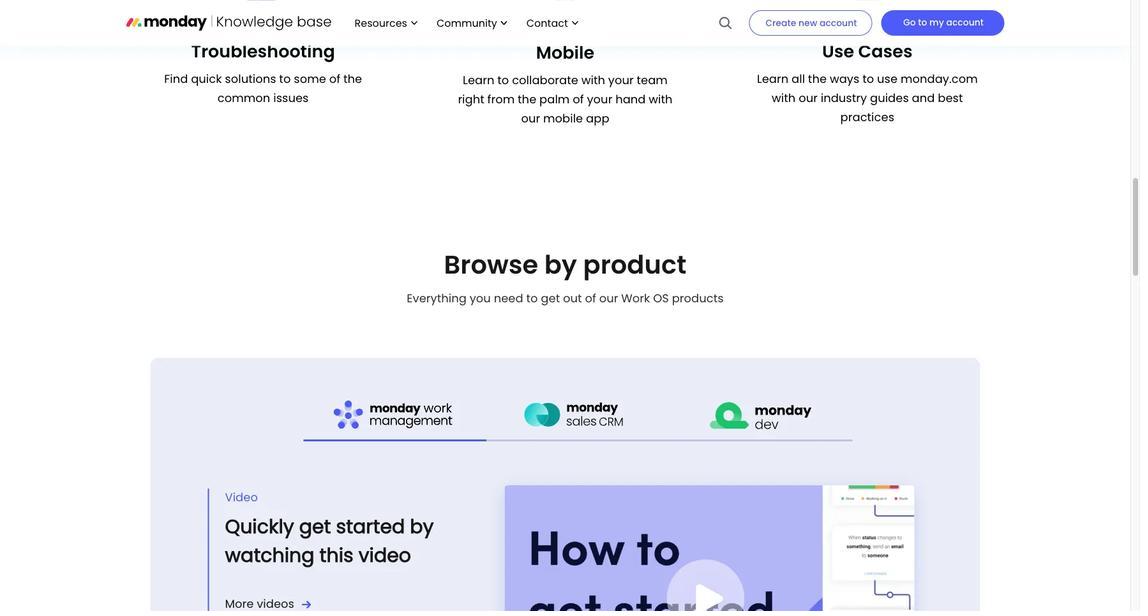 Task type: vqa. For each thing, say whether or not it's contained in the screenshot.
More videos
no



Task type: describe. For each thing, give the bounding box(es) containing it.
use
[[823, 40, 855, 64]]

of inside find quick solutions to some of the common issues
[[329, 71, 341, 88]]

browse
[[444, 247, 539, 283]]

ways
[[830, 71, 860, 88]]

work
[[622, 291, 650, 307]]

os
[[654, 291, 669, 307]]

learn for use cases
[[758, 71, 789, 88]]

collaborate
[[512, 73, 579, 89]]

watching
[[225, 543, 315, 570]]

video
[[359, 543, 411, 570]]

new
[[799, 17, 818, 29]]

products
[[672, 291, 724, 307]]

to right need
[[527, 291, 538, 307]]

mobile
[[544, 111, 583, 127]]

to inside "link"
[[919, 16, 928, 28]]

create new account link
[[749, 10, 873, 36]]

use cases
[[823, 40, 913, 64]]

best
[[939, 90, 964, 107]]

with inside learn all the ways to use monday.com with our industry guides and best practices
[[772, 90, 796, 107]]

monday.com
[[901, 71, 978, 88]]

browse by product
[[444, 247, 687, 283]]

our inside learn to collaborate with your team right from the palm of your hand with our mobile app
[[522, 111, 541, 127]]

palm
[[540, 92, 570, 108]]

the inside learn all the ways to use monday.com with our industry guides and best practices
[[809, 71, 827, 88]]

community link
[[430, 12, 514, 34]]

logo monday sales image
[[524, 401, 632, 431]]

my
[[930, 16, 945, 28]]

practices
[[841, 110, 895, 126]]

of inside learn to collaborate with your team right from the palm of your hand with our mobile app
[[573, 92, 584, 108]]

the inside find quick solutions to some of the common issues
[[344, 71, 362, 88]]

quickly get started by watching this video
[[225, 514, 434, 570]]

solutions
[[225, 71, 276, 88]]

from
[[488, 92, 515, 108]]

video
[[225, 490, 258, 506]]

create
[[766, 17, 797, 29]]

resources
[[355, 16, 407, 30]]

go
[[904, 16, 916, 28]]

team
[[637, 73, 668, 89]]

troubleshooting
[[191, 40, 335, 64]]

to inside learn to collaborate with your team right from the palm of your hand with our mobile app
[[498, 73, 509, 89]]

monday.com logo image
[[126, 9, 332, 36]]

get inside quickly get started by watching this video
[[299, 514, 331, 541]]

main element
[[342, 0, 1005, 46]]

go to my account link
[[882, 10, 1005, 36]]

0 vertical spatial by
[[545, 247, 577, 283]]

contact
[[527, 16, 568, 30]]

account inside "link"
[[947, 16, 984, 28]]

logo monday work image
[[334, 401, 457, 431]]

1 horizontal spatial get
[[541, 291, 560, 307]]

industry
[[821, 90, 868, 107]]

quickly
[[225, 514, 294, 541]]

resources link
[[348, 12, 424, 34]]

find
[[164, 71, 188, 88]]



Task type: locate. For each thing, give the bounding box(es) containing it.
common
[[218, 90, 270, 107]]

all
[[792, 71, 806, 88]]

and
[[913, 90, 935, 107]]

of right some
[[329, 71, 341, 88]]

started
[[336, 514, 405, 541]]

0 horizontal spatial the
[[344, 71, 362, 88]]

by up video
[[410, 514, 434, 541]]

2 vertical spatial of
[[585, 291, 597, 307]]

1 horizontal spatial the
[[518, 92, 537, 108]]

product
[[584, 247, 687, 283]]

0 horizontal spatial with
[[582, 73, 606, 89]]

0 vertical spatial get
[[541, 291, 560, 307]]

issues
[[274, 90, 309, 107]]

go to my account
[[904, 16, 984, 28]]

account
[[947, 16, 984, 28], [820, 17, 858, 29]]

your
[[609, 73, 634, 89], [587, 92, 613, 108]]

our down palm
[[522, 111, 541, 127]]

hand
[[616, 92, 646, 108]]

0 vertical spatial our
[[799, 90, 818, 107]]

this
[[320, 543, 354, 570]]

your up app
[[587, 92, 613, 108]]

the right some
[[344, 71, 362, 88]]

use
[[878, 71, 898, 88]]

1 vertical spatial by
[[410, 514, 434, 541]]

2 horizontal spatial with
[[772, 90, 796, 107]]

our
[[799, 90, 818, 107], [522, 111, 541, 127], [600, 291, 619, 307]]

everything
[[407, 291, 467, 307]]

of right palm
[[573, 92, 584, 108]]

with down team
[[649, 92, 673, 108]]

our down the all
[[799, 90, 818, 107]]

right
[[458, 92, 485, 108]]

with down the all
[[772, 90, 796, 107]]

2 horizontal spatial the
[[809, 71, 827, 88]]

1 horizontal spatial our
[[600, 291, 619, 307]]

1 horizontal spatial account
[[947, 16, 984, 28]]

quick
[[191, 71, 222, 88]]

find quick solutions to some of the common issues
[[164, 71, 362, 107]]

our left work
[[600, 291, 619, 307]]

need
[[494, 291, 524, 307]]

your up hand
[[609, 73, 634, 89]]

2 horizontal spatial our
[[799, 90, 818, 107]]

learn inside learn all the ways to use monday.com with our industry guides and best practices
[[758, 71, 789, 88]]

0 horizontal spatial get
[[299, 514, 331, 541]]

list containing resources
[[342, 0, 585, 46]]

by up everything you need to get out of our work os products
[[545, 247, 577, 283]]

of right out
[[585, 291, 597, 307]]

the right the all
[[809, 71, 827, 88]]

to inside learn all the ways to use monday.com with our industry guides and best practices
[[863, 71, 875, 88]]

learn for mobile
[[463, 73, 495, 89]]

search logo image
[[719, 0, 733, 46]]

get
[[541, 291, 560, 307], [299, 514, 331, 541]]

1 horizontal spatial learn
[[758, 71, 789, 88]]

0 horizontal spatial account
[[820, 17, 858, 29]]

learn left the all
[[758, 71, 789, 88]]

community
[[437, 16, 497, 30]]

1 horizontal spatial by
[[545, 247, 577, 283]]

learn
[[758, 71, 789, 88], [463, 73, 495, 89]]

2 horizontal spatial of
[[585, 291, 597, 307]]

guides
[[871, 90, 909, 107]]

0 horizontal spatial by
[[410, 514, 434, 541]]

contact link
[[520, 12, 585, 34]]

learn up right
[[463, 73, 495, 89]]

learn to collaborate with your team right from the palm of your hand with our mobile app
[[458, 73, 673, 127]]

by inside quickly get started by watching this video
[[410, 514, 434, 541]]

app
[[586, 111, 610, 127]]

of
[[329, 71, 341, 88], [573, 92, 584, 108], [585, 291, 597, 307]]

1 vertical spatial our
[[522, 111, 541, 127]]

learn all the ways to use monday.com with our industry guides and best practices
[[758, 71, 978, 126]]

0 vertical spatial of
[[329, 71, 341, 88]]

everything you need to get out of our work os products
[[407, 291, 724, 307]]

some
[[294, 71, 326, 88]]

0 horizontal spatial of
[[329, 71, 341, 88]]

create new account
[[766, 17, 858, 29]]

cases
[[859, 40, 913, 64]]

account up use
[[820, 17, 858, 29]]

to up "from"
[[498, 73, 509, 89]]

to right go
[[919, 16, 928, 28]]

1 vertical spatial of
[[573, 92, 584, 108]]

1 vertical spatial your
[[587, 92, 613, 108]]

1 horizontal spatial with
[[649, 92, 673, 108]]

the
[[344, 71, 362, 88], [809, 71, 827, 88], [518, 92, 537, 108]]

0 vertical spatial your
[[609, 73, 634, 89]]

1 horizontal spatial of
[[573, 92, 584, 108]]

to left use
[[863, 71, 875, 88]]

get left out
[[541, 291, 560, 307]]

1 vertical spatial get
[[299, 514, 331, 541]]

mobile
[[536, 41, 595, 65]]

with
[[582, 73, 606, 89], [772, 90, 796, 107], [649, 92, 673, 108]]

0 horizontal spatial our
[[522, 111, 541, 127]]

to inside find quick solutions to some of the common issues
[[279, 71, 291, 88]]

list
[[342, 0, 585, 46]]

to
[[919, 16, 928, 28], [279, 71, 291, 88], [863, 71, 875, 88], [498, 73, 509, 89], [527, 291, 538, 307]]

out
[[563, 291, 582, 307]]

get up this
[[299, 514, 331, 541]]

account right my
[[947, 16, 984, 28]]

by
[[545, 247, 577, 283], [410, 514, 434, 541]]

you
[[470, 291, 491, 307]]

to up the issues
[[279, 71, 291, 88]]

our inside learn all the ways to use monday.com with our industry guides and best practices
[[799, 90, 818, 107]]

the right "from"
[[518, 92, 537, 108]]

with up app
[[582, 73, 606, 89]]

logo monday dev image
[[710, 399, 813, 433]]

2 vertical spatial our
[[600, 291, 619, 307]]

learn inside learn to collaborate with your team right from the palm of your hand with our mobile app
[[463, 73, 495, 89]]

the inside learn to collaborate with your team right from the palm of your hand with our mobile app
[[518, 92, 537, 108]]

0 horizontal spatial learn
[[463, 73, 495, 89]]



